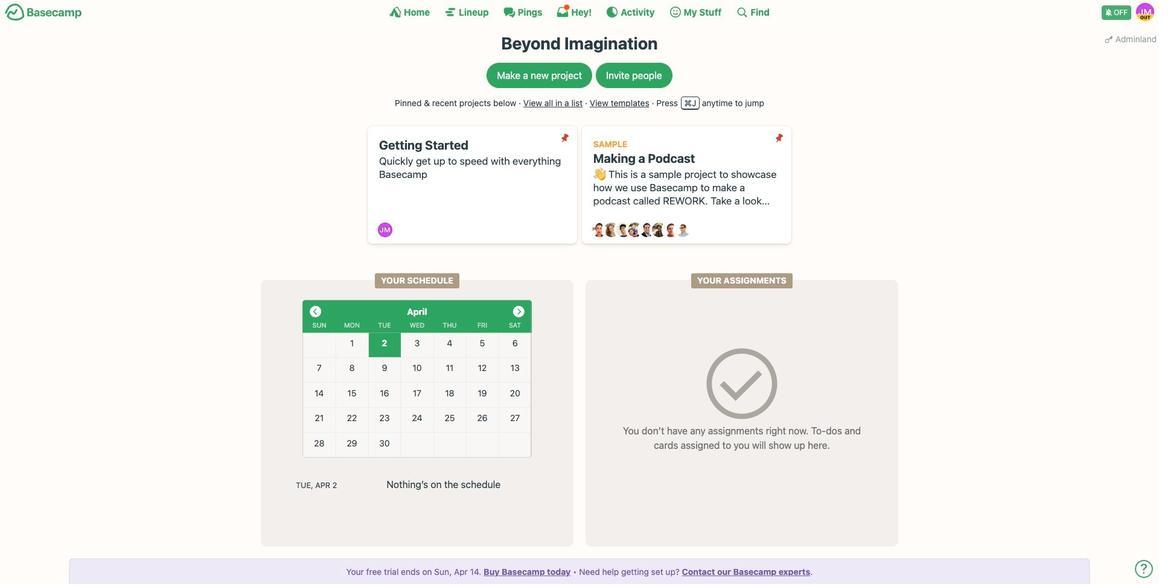 Task type: describe. For each thing, give the bounding box(es) containing it.
steve marsh image
[[664, 223, 678, 238]]

victor cooper image
[[676, 223, 690, 238]]

nicole katz image
[[652, 223, 667, 238]]

keyboard shortcut: ⌘ + / image
[[736, 6, 748, 18]]

josh fiske image
[[640, 223, 655, 238]]

switch accounts image
[[5, 3, 82, 22]]

jared davis image
[[616, 223, 631, 238]]



Task type: vqa. For each thing, say whether or not it's contained in the screenshot.
update
no



Task type: locate. For each thing, give the bounding box(es) containing it.
jer mill image
[[378, 223, 393, 238]]

cheryl walters image
[[604, 223, 619, 238]]

main element
[[0, 0, 1160, 24]]

jer mill image
[[1137, 3, 1155, 21]]

annie bryan image
[[592, 223, 607, 238]]

jennifer young image
[[628, 223, 643, 238]]



